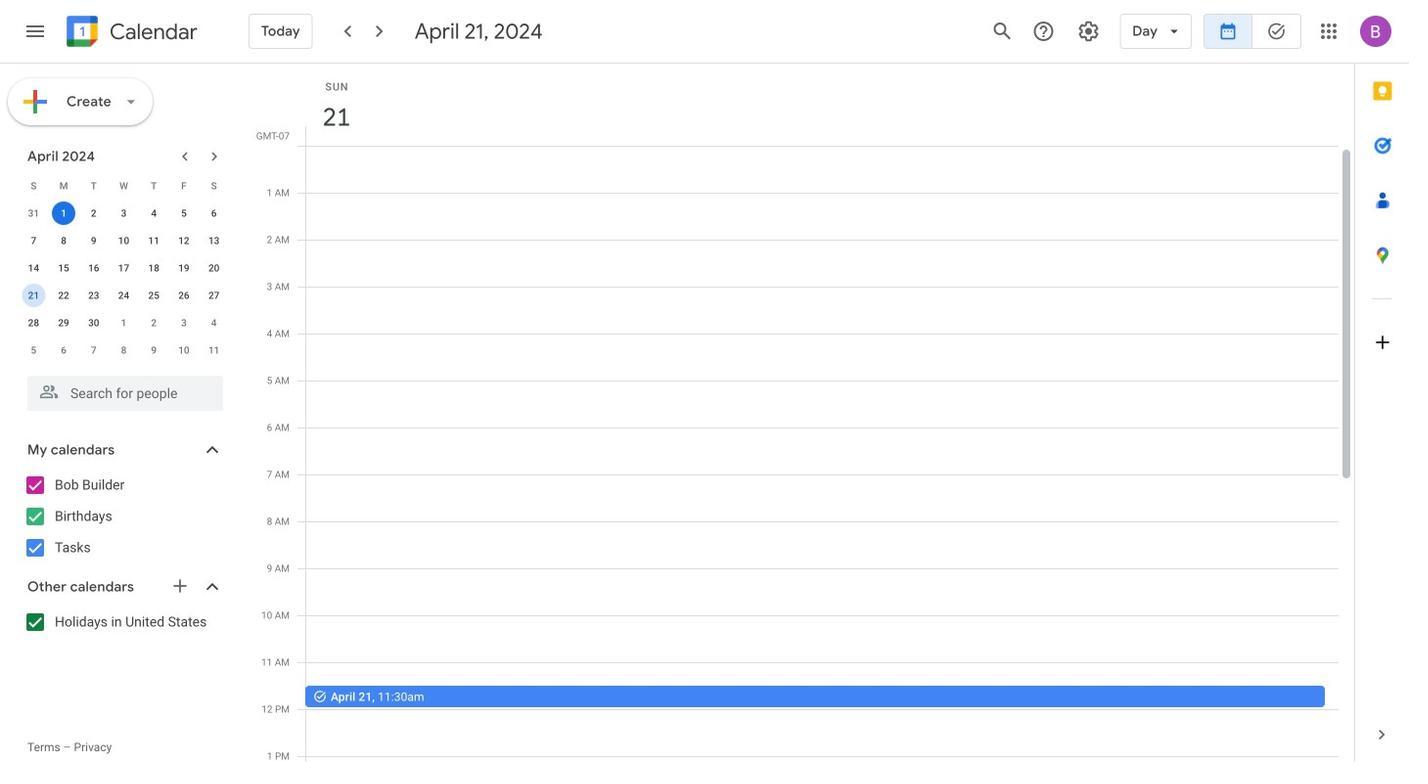 Task type: vqa. For each thing, say whether or not it's contained in the screenshot.
cell
yes



Task type: locate. For each thing, give the bounding box(es) containing it.
my calendars list
[[4, 470, 243, 564]]

9 element
[[82, 229, 105, 252]]

row
[[298, 146, 1339, 762], [19, 172, 229, 200], [19, 200, 229, 227], [19, 227, 229, 254], [19, 254, 229, 282], [19, 282, 229, 309], [19, 309, 229, 337], [19, 337, 229, 364]]

april 2024 grid
[[19, 172, 229, 364]]

tab list
[[1355, 64, 1409, 708]]

may 2 element
[[142, 311, 166, 335]]

may 3 element
[[172, 311, 196, 335]]

13 element
[[202, 229, 226, 252]]

may 8 element
[[112, 339, 136, 362]]

row group
[[19, 200, 229, 364]]

18 element
[[142, 256, 166, 280]]

cell
[[305, 146, 1339, 762], [49, 200, 79, 227], [19, 282, 49, 309]]

16 element
[[82, 256, 105, 280]]

march 31 element
[[22, 202, 45, 225]]

3 element
[[112, 202, 136, 225]]

heading inside calendar element
[[106, 20, 198, 44]]

30 element
[[82, 311, 105, 335]]

26 element
[[172, 284, 196, 307]]

24 element
[[112, 284, 136, 307]]

may 1 element
[[112, 311, 136, 335]]

heading
[[106, 20, 198, 44]]

may 11 element
[[202, 339, 226, 362]]

may 10 element
[[172, 339, 196, 362]]

17 element
[[112, 256, 136, 280]]

2 element
[[82, 202, 105, 225]]

grid
[[251, 64, 1354, 762]]

column header
[[305, 64, 1339, 146]]

28 element
[[22, 311, 45, 335]]

5 element
[[172, 202, 196, 225]]

15 element
[[52, 256, 75, 280]]

may 7 element
[[82, 339, 105, 362]]

None search field
[[0, 368, 243, 411]]

Search for people text field
[[39, 376, 211, 411]]

19 element
[[172, 256, 196, 280]]

7 element
[[22, 229, 45, 252]]



Task type: describe. For each thing, give the bounding box(es) containing it.
may 9 element
[[142, 339, 166, 362]]

settings menu image
[[1077, 20, 1100, 43]]

8 element
[[52, 229, 75, 252]]

may 4 element
[[202, 311, 226, 335]]

calendar element
[[63, 12, 198, 55]]

1, today element
[[52, 202, 75, 225]]

may 6 element
[[52, 339, 75, 362]]

25 element
[[142, 284, 166, 307]]

10 element
[[112, 229, 136, 252]]

20 element
[[202, 256, 226, 280]]

23 element
[[82, 284, 105, 307]]

29 element
[[52, 311, 75, 335]]

22 element
[[52, 284, 75, 307]]

sunday, april 21 element
[[314, 95, 359, 140]]

add other calendars image
[[170, 576, 190, 596]]

21 element
[[22, 284, 45, 307]]

4 element
[[142, 202, 166, 225]]

main drawer image
[[23, 20, 47, 43]]

6 element
[[202, 202, 226, 225]]

may 5 element
[[22, 339, 45, 362]]

12 element
[[172, 229, 196, 252]]

11 element
[[142, 229, 166, 252]]

14 element
[[22, 256, 45, 280]]

27 element
[[202, 284, 226, 307]]



